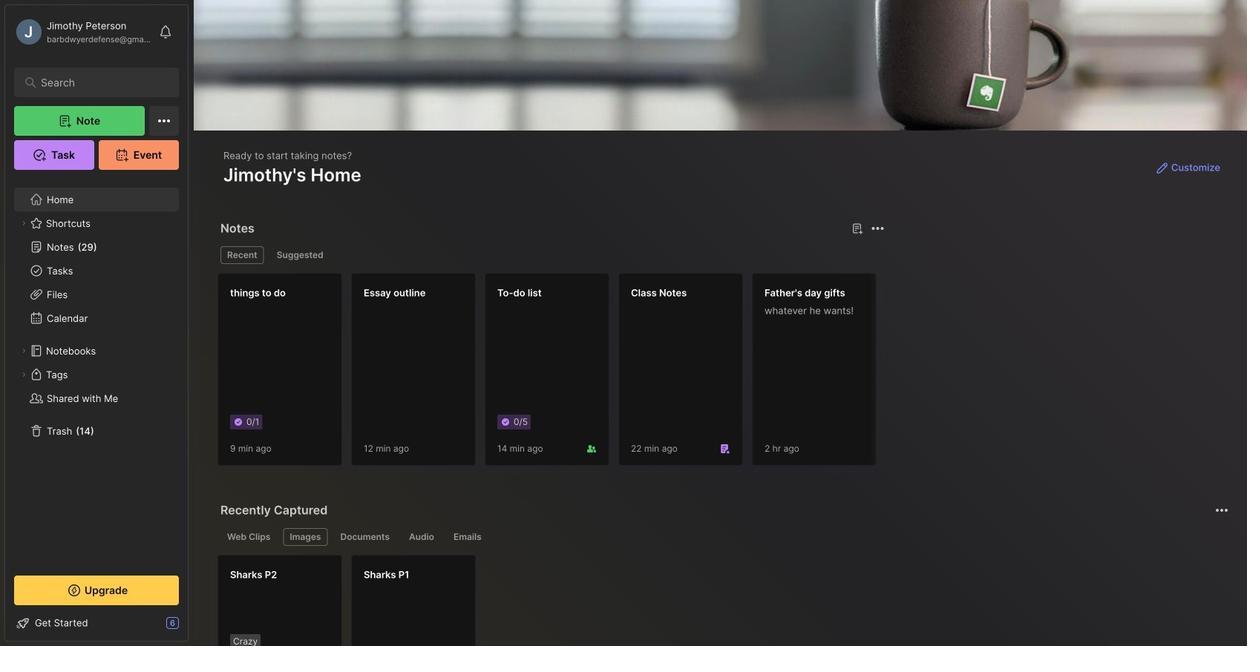 Task type: describe. For each thing, give the bounding box(es) containing it.
expand notebooks image
[[19, 347, 28, 356]]

tree inside main element
[[5, 179, 188, 563]]

Help and Learning task checklist field
[[5, 612, 188, 636]]

row group for 2nd tab list from the bottom of the page
[[218, 273, 1247, 475]]

1 tab list from the top
[[221, 247, 882, 264]]

row group for 1st tab list from the bottom of the page
[[218, 555, 485, 647]]

more actions image
[[869, 220, 887, 238]]

More actions field
[[867, 218, 888, 239]]



Task type: locate. For each thing, give the bounding box(es) containing it.
tree
[[5, 179, 188, 563]]

1 vertical spatial tab list
[[221, 529, 1227, 546]]

2 row group from the top
[[218, 555, 485, 647]]

click to collapse image
[[187, 619, 199, 637]]

expand tags image
[[19, 371, 28, 379]]

Account field
[[14, 17, 151, 47]]

0 vertical spatial row group
[[218, 273, 1247, 475]]

Search text field
[[41, 76, 159, 90]]

row group
[[218, 273, 1247, 475], [218, 555, 485, 647]]

None search field
[[41, 74, 159, 91]]

1 vertical spatial row group
[[218, 555, 485, 647]]

2 tab list from the top
[[221, 529, 1227, 546]]

none search field inside main element
[[41, 74, 159, 91]]

tab list
[[221, 247, 882, 264], [221, 529, 1227, 546]]

0 vertical spatial tab list
[[221, 247, 882, 264]]

main element
[[0, 0, 193, 647]]

1 row group from the top
[[218, 273, 1247, 475]]

tab
[[221, 247, 264, 264], [270, 247, 330, 264], [221, 529, 277, 546], [283, 529, 328, 546], [334, 529, 396, 546], [402, 529, 441, 546], [447, 529, 488, 546]]



Task type: vqa. For each thing, say whether or not it's contained in the screenshot.
Click To Collapse image
yes



